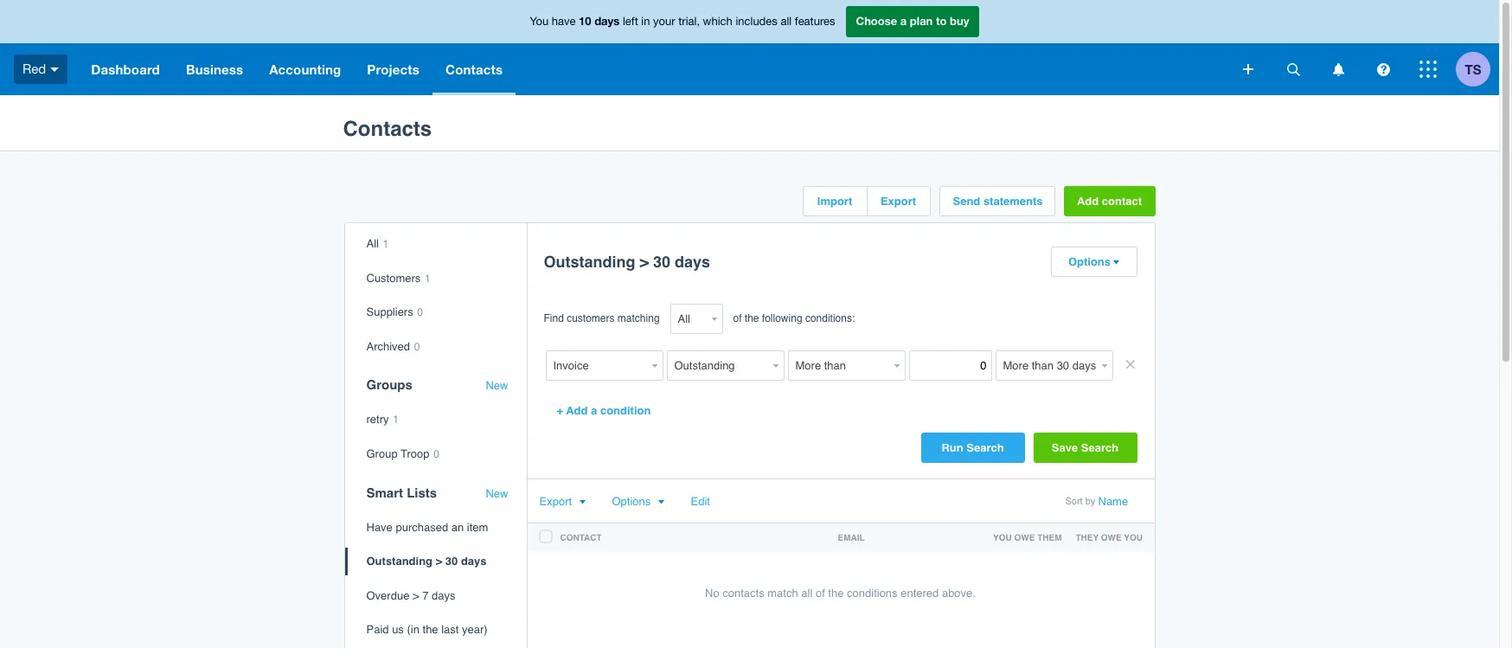 Task type: vqa. For each thing, say whether or not it's contained in the screenshot.
more
no



Task type: describe. For each thing, give the bounding box(es) containing it.
0 horizontal spatial export button
[[539, 495, 586, 508]]

groups
[[366, 378, 413, 392]]

name
[[1098, 495, 1128, 508]]

contacts
[[723, 587, 765, 600]]

you owe them
[[993, 532, 1062, 542]]

entered
[[901, 587, 939, 600]]

+ add a condition button
[[544, 395, 664, 426]]

new link for smart lists
[[486, 487, 508, 500]]

match
[[768, 587, 798, 600]]

el image for email
[[658, 499, 665, 505]]

0 vertical spatial outstanding
[[544, 253, 635, 271]]

red
[[22, 61, 46, 76]]

have purchased an item
[[366, 520, 488, 533]]

0 horizontal spatial >
[[413, 589, 419, 602]]

above.
[[942, 587, 976, 600]]

group
[[366, 447, 398, 460]]

contacts button
[[433, 43, 516, 95]]

have
[[552, 15, 576, 28]]

banner containing ts
[[0, 0, 1499, 95]]

have
[[366, 520, 393, 533]]

following
[[762, 312, 802, 324]]

save
[[1052, 441, 1078, 454]]

dashboard link
[[78, 43, 173, 95]]

days right '7'
[[432, 589, 455, 602]]

new for smart lists
[[486, 487, 508, 500]]

add contact
[[1077, 195, 1142, 208]]

red button
[[0, 43, 78, 95]]

they owe you
[[1076, 532, 1143, 542]]

customers
[[366, 271, 421, 284]]

2 you from the left
[[1124, 532, 1143, 542]]

name button
[[1098, 495, 1128, 508]]

them
[[1037, 532, 1062, 542]]

no
[[705, 587, 720, 600]]

all
[[366, 237, 379, 250]]

import
[[817, 195, 852, 208]]

svg image
[[1287, 63, 1300, 76]]

1 vertical spatial of
[[816, 587, 825, 600]]

svg image inside red popup button
[[50, 67, 59, 72]]

paid
[[366, 623, 389, 636]]

they
[[1076, 532, 1099, 542]]

business button
[[173, 43, 256, 95]]

0 vertical spatial of
[[733, 312, 742, 324]]

overdue > 7 days
[[366, 589, 455, 602]]

email
[[838, 532, 865, 542]]

+
[[557, 404, 563, 417]]

send
[[953, 195, 980, 208]]

ts
[[1465, 61, 1482, 77]]

1 inside all 1
[[383, 238, 389, 250]]

days up the all text box
[[675, 253, 710, 271]]

search for save search
[[1081, 441, 1119, 454]]

import button
[[803, 187, 866, 215]]

run search
[[942, 441, 1004, 454]]

by
[[1086, 496, 1096, 507]]

send statements button
[[940, 187, 1054, 215]]

all 1
[[366, 237, 389, 250]]

0 vertical spatial export button
[[867, 187, 930, 215]]

plan
[[910, 14, 933, 28]]

conditions
[[847, 587, 898, 600]]

1 vertical spatial >
[[436, 555, 442, 568]]

projects button
[[354, 43, 433, 95]]

to
[[936, 14, 947, 28]]

group troop 0
[[366, 447, 439, 460]]

options button for of the following conditions:
[[1052, 247, 1136, 276]]

add contact button
[[1064, 186, 1155, 216]]

suppliers
[[366, 306, 413, 319]]

overdue
[[366, 589, 410, 602]]

0 horizontal spatial outstanding > 30 days
[[366, 555, 487, 568]]

el image for of the following conditions:
[[1113, 260, 1120, 266]]

item
[[467, 520, 488, 533]]

send statements
[[953, 195, 1043, 208]]

save search
[[1052, 441, 1119, 454]]

choose
[[856, 14, 897, 28]]

trial,
[[678, 15, 700, 28]]

days down 'item' at the left bottom of the page
[[461, 555, 487, 568]]

choose a plan to buy
[[856, 14, 969, 28]]

+ add a condition
[[557, 404, 651, 417]]

conditions:
[[805, 312, 855, 324]]

0 horizontal spatial outstanding
[[366, 555, 433, 568]]

accounting button
[[256, 43, 354, 95]]

find
[[544, 312, 564, 324]]

export for export button to the top
[[881, 195, 916, 208]]

0 for archived
[[414, 341, 420, 353]]

1 for groups
[[393, 414, 399, 426]]

your
[[653, 15, 675, 28]]

features
[[795, 15, 835, 28]]

0 vertical spatial the
[[745, 312, 759, 324]]

condition
[[600, 404, 651, 417]]

left
[[623, 15, 638, 28]]

options for of the following conditions:
[[1068, 255, 1111, 268]]

of the following conditions:
[[733, 312, 855, 324]]

1 vertical spatial 30
[[445, 555, 458, 568]]

edit
[[691, 495, 710, 508]]

projects
[[367, 61, 420, 77]]



Task type: locate. For each thing, give the bounding box(es) containing it.
you
[[530, 15, 549, 28]]

None text field
[[545, 350, 648, 381], [667, 350, 769, 381], [788, 350, 890, 381], [545, 350, 648, 381], [667, 350, 769, 381], [788, 350, 890, 381]]

all inside you have 10 days left in your trial, which includes all features
[[781, 15, 792, 28]]

add right the +
[[566, 404, 588, 417]]

0 horizontal spatial owe
[[1014, 532, 1035, 542]]

contacts down projects
[[343, 117, 432, 141]]

2 owe from the left
[[1101, 532, 1122, 542]]

the left 'following'
[[745, 312, 759, 324]]

0 vertical spatial all
[[781, 15, 792, 28]]

buy
[[950, 14, 969, 28]]

the
[[745, 312, 759, 324], [828, 587, 844, 600], [423, 623, 438, 636]]

1 vertical spatial add
[[566, 404, 588, 417]]

0 right the suppliers on the left top of page
[[417, 306, 423, 319]]

1 new link from the top
[[486, 379, 508, 393]]

of right match at the bottom
[[816, 587, 825, 600]]

dashboard
[[91, 61, 160, 77]]

all right match at the bottom
[[801, 587, 813, 600]]

0 vertical spatial 0
[[417, 306, 423, 319]]

1 horizontal spatial add
[[1077, 195, 1099, 208]]

2 horizontal spatial 1
[[425, 272, 431, 284]]

export button up contact
[[539, 495, 586, 508]]

2 horizontal spatial el image
[[1113, 260, 1120, 266]]

0 vertical spatial add
[[1077, 195, 1099, 208]]

0 horizontal spatial export
[[539, 495, 572, 508]]

1
[[383, 238, 389, 250], [425, 272, 431, 284], [393, 414, 399, 426]]

0 vertical spatial a
[[900, 14, 907, 28]]

0 for suppliers
[[417, 306, 423, 319]]

1 right customers
[[425, 272, 431, 284]]

owe left them
[[1014, 532, 1035, 542]]

1 vertical spatial contacts
[[343, 117, 432, 141]]

run search button
[[921, 433, 1025, 463]]

> up matching
[[640, 253, 649, 271]]

search
[[967, 441, 1004, 454], [1081, 441, 1119, 454]]

1 vertical spatial export
[[539, 495, 572, 508]]

sort
[[1065, 496, 1083, 507]]

0 horizontal spatial el image
[[579, 499, 586, 505]]

options down add contact button
[[1068, 255, 1111, 268]]

1 horizontal spatial export
[[881, 195, 916, 208]]

add left contact on the right of the page
[[1077, 195, 1099, 208]]

options inside button
[[1068, 255, 1111, 268]]

1 vertical spatial export button
[[539, 495, 586, 508]]

owe right they
[[1101, 532, 1122, 542]]

retry 1
[[366, 413, 399, 426]]

1 owe from the left
[[1014, 532, 1035, 542]]

1 vertical spatial new link
[[486, 487, 508, 500]]

el image down contact on the right of the page
[[1113, 260, 1120, 266]]

add inside button
[[1077, 195, 1099, 208]]

el image left edit
[[658, 499, 665, 505]]

30 up matching
[[653, 253, 671, 271]]

0 vertical spatial new
[[486, 379, 508, 392]]

options button down add contact button
[[1052, 247, 1136, 276]]

troop
[[401, 447, 430, 460]]

contact
[[560, 532, 602, 542]]

0 inside group troop 0
[[434, 448, 439, 460]]

you
[[993, 532, 1012, 542], [1124, 532, 1143, 542]]

options button
[[1052, 247, 1136, 276], [612, 495, 665, 508]]

find customers matching
[[544, 312, 660, 324]]

1 vertical spatial outstanding > 30 days
[[366, 555, 487, 568]]

add inside button
[[566, 404, 588, 417]]

run
[[942, 441, 963, 454]]

a left plan
[[900, 14, 907, 28]]

lists
[[407, 485, 437, 500]]

export button
[[867, 187, 930, 215], [539, 495, 586, 508]]

0 vertical spatial 30
[[653, 253, 671, 271]]

smart
[[366, 485, 403, 500]]

1 vertical spatial options button
[[612, 495, 665, 508]]

last
[[441, 623, 459, 636]]

10
[[579, 14, 591, 28]]

1 horizontal spatial >
[[436, 555, 442, 568]]

0 right troop
[[434, 448, 439, 460]]

0 horizontal spatial 30
[[445, 555, 458, 568]]

a inside button
[[591, 404, 597, 417]]

outstanding > 30 days
[[544, 253, 710, 271], [366, 555, 487, 568]]

paid us (in the last year)
[[366, 623, 488, 636]]

save search button
[[1033, 433, 1137, 463]]

accounting
[[269, 61, 341, 77]]

new link for groups
[[486, 379, 508, 393]]

includes
[[736, 15, 778, 28]]

0 right the archived at the left bottom
[[414, 341, 420, 353]]

0 horizontal spatial 1
[[383, 238, 389, 250]]

export inside button
[[881, 195, 916, 208]]

0 horizontal spatial contacts
[[343, 117, 432, 141]]

of left 'following'
[[733, 312, 742, 324]]

1 for all
[[425, 272, 431, 284]]

1 vertical spatial new
[[486, 487, 508, 500]]

1 vertical spatial 1
[[425, 272, 431, 284]]

> down the have purchased an item
[[436, 555, 442, 568]]

contacts inside dropdown button
[[446, 61, 503, 77]]

0 vertical spatial >
[[640, 253, 649, 271]]

in
[[641, 15, 650, 28]]

2 search from the left
[[1081, 441, 1119, 454]]

0 vertical spatial new link
[[486, 379, 508, 393]]

1 horizontal spatial all
[[801, 587, 813, 600]]

days
[[595, 14, 620, 28], [675, 253, 710, 271], [461, 555, 487, 568], [432, 589, 455, 602]]

0 vertical spatial 1
[[383, 238, 389, 250]]

options button for email
[[612, 495, 665, 508]]

0 vertical spatial contacts
[[446, 61, 503, 77]]

business
[[186, 61, 243, 77]]

2 vertical spatial >
[[413, 589, 419, 602]]

2 horizontal spatial the
[[828, 587, 844, 600]]

2 horizontal spatial >
[[640, 253, 649, 271]]

an
[[451, 520, 464, 533]]

suppliers 0
[[366, 306, 423, 319]]

1 vertical spatial 0
[[414, 341, 420, 353]]

add
[[1077, 195, 1099, 208], [566, 404, 588, 417]]

0 inside suppliers 0
[[417, 306, 423, 319]]

customers
[[567, 312, 615, 324]]

the right the (in
[[423, 623, 438, 636]]

1 horizontal spatial contacts
[[446, 61, 503, 77]]

outstanding > 30 days up matching
[[544, 253, 710, 271]]

1 inside customers 1
[[425, 272, 431, 284]]

1 search from the left
[[967, 441, 1004, 454]]

1 horizontal spatial 1
[[393, 414, 399, 426]]

statements
[[984, 195, 1043, 208]]

1 right retry
[[393, 414, 399, 426]]

0 vertical spatial options button
[[1052, 247, 1136, 276]]

1 horizontal spatial of
[[816, 587, 825, 600]]

matching
[[618, 312, 660, 324]]

export for export button to the left
[[539, 495, 572, 508]]

no contacts match all of the conditions entered above.
[[705, 587, 976, 600]]

0 horizontal spatial search
[[967, 441, 1004, 454]]

0 vertical spatial options
[[1068, 255, 1111, 268]]

options left edit
[[612, 495, 651, 508]]

options for email
[[612, 495, 651, 508]]

30 down an
[[445, 555, 458, 568]]

which
[[703, 15, 733, 28]]

us
[[392, 623, 404, 636]]

export up contact
[[539, 495, 572, 508]]

1 horizontal spatial options
[[1068, 255, 1111, 268]]

ts button
[[1456, 43, 1499, 95]]

export right import button
[[881, 195, 916, 208]]

>
[[640, 253, 649, 271], [436, 555, 442, 568], [413, 589, 419, 602]]

0 horizontal spatial the
[[423, 623, 438, 636]]

1 horizontal spatial el image
[[658, 499, 665, 505]]

retry
[[366, 413, 389, 426]]

owe
[[1014, 532, 1035, 542], [1101, 532, 1122, 542]]

of
[[733, 312, 742, 324], [816, 587, 825, 600]]

30
[[653, 253, 671, 271], [445, 555, 458, 568]]

the left conditions
[[828, 587, 844, 600]]

1 vertical spatial all
[[801, 587, 813, 600]]

2 new from the top
[[486, 487, 508, 500]]

search right run
[[967, 441, 1004, 454]]

owe for they
[[1101, 532, 1122, 542]]

you have 10 days left in your trial, which includes all features
[[530, 14, 835, 28]]

1 horizontal spatial owe
[[1101, 532, 1122, 542]]

contacts
[[446, 61, 503, 77], [343, 117, 432, 141]]

2 new link from the top
[[486, 487, 508, 500]]

a inside banner
[[900, 14, 907, 28]]

purchased
[[396, 520, 448, 533]]

outstanding up overdue > 7 days
[[366, 555, 433, 568]]

new for groups
[[486, 379, 508, 392]]

options button left edit
[[612, 495, 665, 508]]

year)
[[462, 623, 488, 636]]

a left condition
[[591, 404, 597, 417]]

outstanding up customers
[[544, 253, 635, 271]]

0 inside archived 0
[[414, 341, 420, 353]]

1 horizontal spatial export button
[[867, 187, 930, 215]]

sort by name
[[1065, 495, 1128, 508]]

1 horizontal spatial outstanding > 30 days
[[544, 253, 710, 271]]

owe for you
[[1014, 532, 1035, 542]]

1 horizontal spatial you
[[1124, 532, 1143, 542]]

0 horizontal spatial all
[[781, 15, 792, 28]]

0 vertical spatial outstanding > 30 days
[[544, 253, 710, 271]]

1 inside retry 1
[[393, 414, 399, 426]]

archived 0
[[366, 340, 420, 353]]

new link
[[486, 379, 508, 393], [486, 487, 508, 500]]

contact
[[1102, 195, 1142, 208]]

export button right import button
[[867, 187, 930, 215]]

smart lists
[[366, 485, 437, 500]]

0 horizontal spatial options button
[[612, 495, 665, 508]]

customers 1
[[366, 271, 431, 284]]

days right 10
[[595, 14, 620, 28]]

outstanding > 30 days down the have purchased an item
[[366, 555, 487, 568]]

1 vertical spatial outstanding
[[366, 555, 433, 568]]

1 you from the left
[[993, 532, 1012, 542]]

you down the 'name'
[[1124, 532, 1143, 542]]

0 horizontal spatial add
[[566, 404, 588, 417]]

All text field
[[670, 304, 707, 334]]

1 horizontal spatial the
[[745, 312, 759, 324]]

0 horizontal spatial of
[[733, 312, 742, 324]]

contacts right projects
[[446, 61, 503, 77]]

2 vertical spatial the
[[423, 623, 438, 636]]

svg image
[[1420, 61, 1437, 78], [1333, 63, 1344, 76], [1377, 63, 1390, 76], [1243, 64, 1254, 74], [50, 67, 59, 72]]

1 horizontal spatial a
[[900, 14, 907, 28]]

1 vertical spatial a
[[591, 404, 597, 417]]

2 vertical spatial 0
[[434, 448, 439, 460]]

None text field
[[909, 350, 992, 381], [995, 350, 1097, 381], [909, 350, 992, 381], [995, 350, 1097, 381]]

0 horizontal spatial you
[[993, 532, 1012, 542]]

0 vertical spatial export
[[881, 195, 916, 208]]

el image
[[1113, 260, 1120, 266], [579, 499, 586, 505], [658, 499, 665, 505]]

1 horizontal spatial options button
[[1052, 247, 1136, 276]]

> left '7'
[[413, 589, 419, 602]]

days inside banner
[[595, 14, 620, 28]]

1 horizontal spatial search
[[1081, 441, 1119, 454]]

1 new from the top
[[486, 379, 508, 392]]

search right save
[[1081, 441, 1119, 454]]

all left "features"
[[781, 15, 792, 28]]

1 horizontal spatial outstanding
[[544, 253, 635, 271]]

1 vertical spatial options
[[612, 495, 651, 508]]

(in
[[407, 623, 420, 636]]

archived
[[366, 340, 410, 353]]

search for run search
[[967, 441, 1004, 454]]

you left them
[[993, 532, 1012, 542]]

banner
[[0, 0, 1499, 95]]

1 horizontal spatial 30
[[653, 253, 671, 271]]

0 horizontal spatial a
[[591, 404, 597, 417]]

0 horizontal spatial options
[[612, 495, 651, 508]]

el image up contact
[[579, 499, 586, 505]]

2 vertical spatial 1
[[393, 414, 399, 426]]

1 right all
[[383, 238, 389, 250]]

1 vertical spatial the
[[828, 587, 844, 600]]



